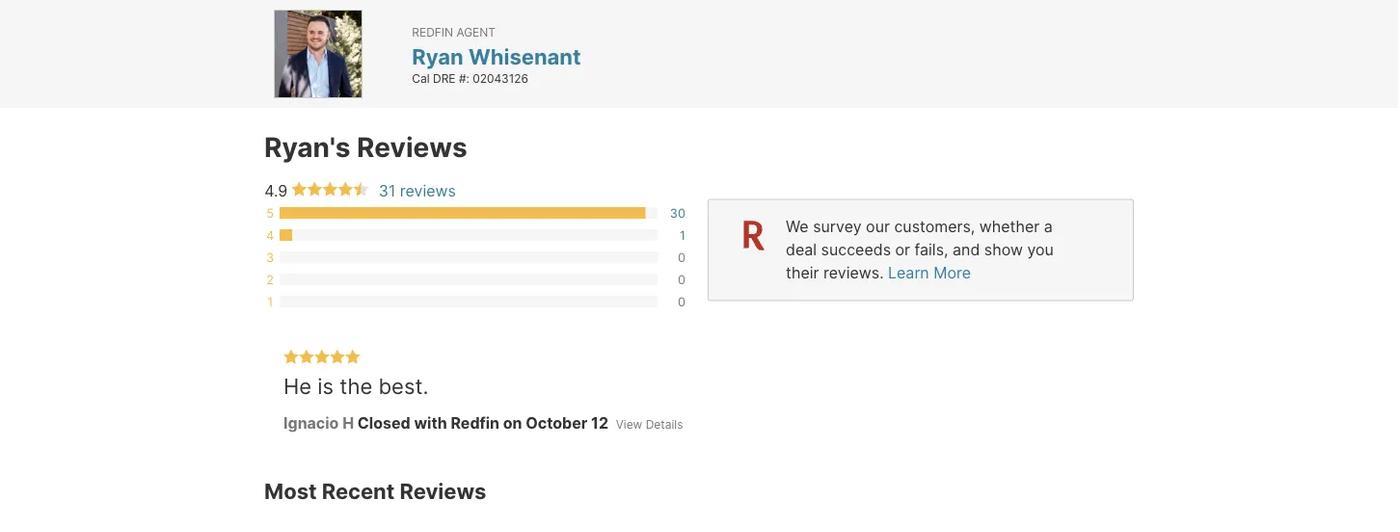 Task type: locate. For each thing, give the bounding box(es) containing it.
0 for 3
[[678, 250, 686, 265]]

1 horizontal spatial 1
[[680, 228, 686, 242]]

photo of 15901 sierra pass way, hacienda hts, ca 91745 image
[[260, 0, 535, 117]]

redfin left on
[[451, 414, 500, 433]]

is
[[318, 374, 334, 400]]

walkthrough
[[289, 1, 366, 13]]

most
[[264, 478, 317, 504]]

31
[[379, 182, 396, 200]]

0 vertical spatial reviews
[[357, 131, 467, 163]]

whisenant
[[469, 43, 581, 69]]

2 0 from the top
[[678, 272, 686, 287]]

0
[[678, 250, 686, 265], [678, 272, 686, 287], [678, 294, 686, 309]]

0 vertical spatial 1
[[680, 228, 686, 242]]

12
[[591, 414, 608, 433]]

1 vertical spatial redfin
[[451, 414, 500, 433]]

he
[[284, 374, 312, 400]]

31 reviews link
[[379, 182, 456, 200]]

reviews up 31 reviews link
[[357, 131, 467, 163]]

1 vertical spatial 1
[[267, 294, 273, 309]]

30
[[670, 205, 686, 220]]

survey
[[813, 217, 862, 236]]

reviews
[[357, 131, 467, 163], [400, 478, 486, 504]]

cal
[[412, 71, 430, 85]]

1 0 from the top
[[678, 250, 686, 265]]

reviews down with
[[400, 478, 486, 504]]

4
[[266, 228, 274, 242]]

ryan whisenant, redfin agent image
[[274, 10, 363, 98]]

most recent reviews
[[264, 478, 486, 504]]

redfin up the 'ryan' at left top
[[412, 25, 453, 39]]

2 vertical spatial 0
[[678, 294, 686, 309]]

view details link
[[616, 418, 683, 432]]

3
[[266, 250, 274, 265]]

31 reviews
[[379, 182, 456, 200]]

view
[[616, 418, 643, 432]]

1 down 2
[[267, 294, 273, 309]]

section
[[708, 199, 1134, 301]]

1 vertical spatial 0
[[678, 272, 686, 287]]

recent
[[322, 478, 395, 504]]

30 link
[[670, 205, 686, 220]]

h
[[342, 414, 354, 433]]

ryan
[[412, 43, 464, 69]]

redfin
[[412, 25, 453, 39], [451, 414, 500, 433]]

learn more link
[[888, 264, 971, 282]]

fails,
[[915, 240, 948, 259]]

learn more
[[888, 264, 971, 282]]

0 vertical spatial 0
[[678, 250, 686, 265]]

1
[[680, 228, 686, 242], [267, 294, 273, 309]]

a
[[1044, 217, 1053, 236]]

and
[[953, 240, 980, 259]]

redfin agent ryan whisenant cal dre #: 02043126
[[412, 25, 581, 85]]

on
[[503, 414, 522, 433]]

3 0 from the top
[[678, 294, 686, 309]]

he is the best.
[[284, 374, 429, 400]]

0 vertical spatial redfin
[[412, 25, 453, 39]]

1 down 30 at top left
[[680, 228, 686, 242]]



Task type: describe. For each thing, give the bounding box(es) containing it.
ryan's
[[264, 131, 351, 163]]

agent
[[457, 25, 496, 39]]

map region
[[360, 0, 1138, 105]]

0 for 1
[[678, 294, 686, 309]]

rating 5 out of 5 element
[[284, 349, 361, 367]]

with
[[414, 414, 447, 433]]

we survey our customers, whether a deal succeeds or fails, and show you their reviews.
[[786, 217, 1054, 282]]

1 link
[[680, 228, 686, 242]]

02043126
[[473, 71, 529, 85]]

redfin inside redfin agent ryan whisenant cal dre #: 02043126
[[412, 25, 453, 39]]

#:
[[459, 71, 469, 85]]

you
[[1027, 240, 1054, 259]]

ignacio
[[284, 414, 339, 433]]

our
[[866, 217, 890, 236]]

google image
[[558, 58, 622, 83]]

october
[[526, 414, 588, 433]]

best.
[[378, 374, 429, 400]]

ryan's reviews
[[264, 131, 467, 163]]

section containing we survey our customers, whether a deal succeeds or fails, and show you their reviews.
[[708, 199, 1134, 301]]

reviews
[[400, 182, 456, 200]]

2
[[266, 272, 274, 287]]

3d walkthrough
[[273, 1, 366, 13]]

customers,
[[894, 217, 975, 236]]

5
[[266, 205, 274, 220]]

succeeds
[[821, 240, 891, 259]]

show
[[984, 240, 1023, 259]]

1 vertical spatial reviews
[[400, 478, 486, 504]]

0 for 2
[[678, 272, 686, 287]]

deal
[[786, 240, 817, 259]]

we
[[786, 217, 809, 236]]

3d
[[273, 1, 286, 13]]

ignacio h closed with redfin on october 12 view details
[[284, 414, 683, 433]]

whether
[[980, 217, 1040, 236]]

dre
[[433, 71, 456, 85]]

reviews.
[[824, 264, 884, 282]]

ryan whisenant link
[[412, 43, 581, 69]]

0 horizontal spatial 1
[[267, 294, 273, 309]]

details
[[646, 418, 683, 432]]

the
[[340, 374, 372, 400]]

or
[[895, 240, 910, 259]]

rating 4.9 out of 5 element
[[292, 181, 369, 199]]

closed
[[358, 414, 411, 433]]

4.9
[[264, 182, 288, 200]]

their
[[786, 264, 819, 282]]

more
[[934, 264, 971, 282]]

learn
[[888, 264, 929, 282]]



Task type: vqa. For each thing, say whether or not it's contained in the screenshot.
1 to the left
yes



